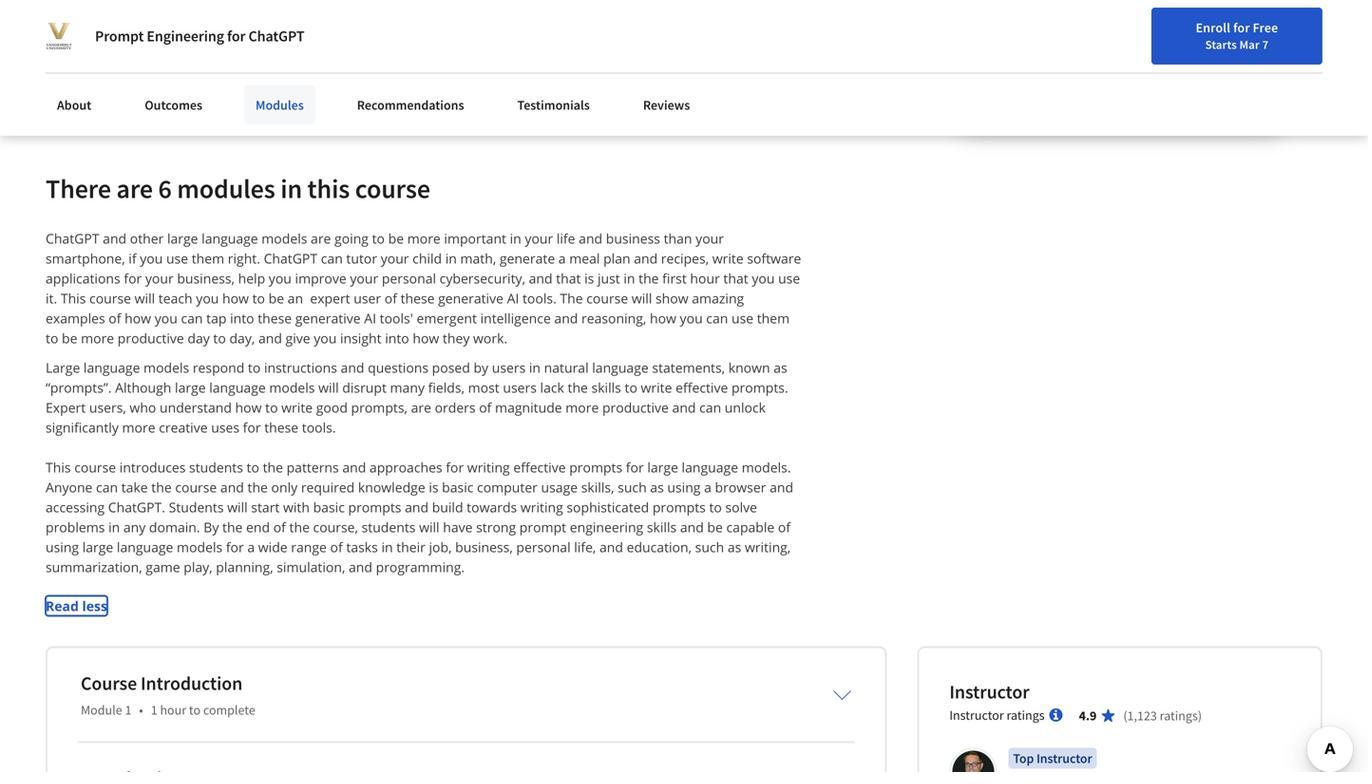 Task type: locate. For each thing, give the bounding box(es) containing it.
1 horizontal spatial tools.
[[523, 289, 557, 307]]

None search field
[[271, 12, 585, 50]]

0 vertical spatial business,
[[177, 269, 235, 287]]

1 horizontal spatial that
[[724, 269, 749, 287]]

prompts.
[[732, 379, 789, 397]]

as
[[774, 359, 788, 377], [650, 478, 664, 496], [728, 538, 742, 556]]

this inside add this credential to your linkedin profile, resume, or cv share it on social media and in your performance review
[[106, 31, 130, 50]]

to up start
[[247, 458, 259, 476]]

improve
[[295, 269, 347, 287]]

1 horizontal spatial use
[[732, 309, 754, 327]]

language down respond on the top of page
[[209, 379, 266, 397]]

ratings right "1,123"
[[1160, 707, 1198, 725]]

them
[[192, 249, 224, 267], [757, 309, 790, 327]]

fields,
[[428, 379, 465, 397]]

0 vertical spatial effective
[[676, 379, 728, 397]]

is
[[585, 269, 594, 287], [429, 478, 439, 496]]

such up sophisticated
[[618, 478, 647, 496]]

capable
[[727, 518, 775, 536]]

free
[[1253, 19, 1279, 36], [1332, 24, 1358, 41]]

business
[[606, 229, 661, 247]]

how down emergent
[[413, 329, 439, 347]]

0 vertical spatial a
[[559, 249, 566, 267]]

day
[[188, 329, 210, 347]]

to down reasoning,
[[625, 379, 638, 397]]

most
[[468, 379, 500, 397]]

hour inside course introduction module 1 • 1 hour to complete
[[160, 702, 186, 719]]

these
[[401, 289, 435, 307], [258, 309, 292, 327], [264, 418, 299, 437]]

0 vertical spatial basic
[[442, 478, 474, 496]]

0 vertical spatial hour
[[690, 269, 720, 287]]

language up although
[[84, 359, 140, 377]]

ratings
[[1007, 707, 1045, 724], [1160, 707, 1198, 725]]

are left 6
[[116, 172, 153, 205]]

2 horizontal spatial prompts
[[653, 498, 706, 516]]

1 vertical spatial as
[[650, 478, 664, 496]]

that up "amazing"
[[724, 269, 749, 287]]

1 vertical spatial writing
[[521, 498, 563, 516]]

business,
[[177, 269, 235, 287], [455, 538, 513, 556]]

join
[[1284, 24, 1310, 41]]

and right media
[[232, 53, 257, 72]]

how down help
[[222, 289, 249, 307]]

skills up "education,"
[[647, 518, 677, 536]]

you up an
[[269, 269, 292, 287]]

is left just
[[585, 269, 594, 287]]

1 vertical spatial skills
[[647, 518, 677, 536]]

free right join
[[1332, 24, 1358, 41]]

1 horizontal spatial write
[[641, 379, 672, 397]]

1 horizontal spatial ratings
[[1160, 707, 1198, 725]]

it
[[118, 53, 127, 72]]

0 horizontal spatial ai
[[364, 309, 376, 327]]

prompt
[[95, 27, 144, 46]]

approaches
[[370, 458, 443, 476]]

1 horizontal spatial hour
[[690, 269, 720, 287]]

users right by
[[492, 359, 526, 377]]

personal inside large language models respond to instructions and questions posed by users in natural language statements, known as "prompts". although large language models will disrupt many fields, most users lack the skills to write effective prompts. expert users, who understand how to write good prompts, are orders of magnitude more productive and can unlock significantly more creative uses for these tools. this course introduces students to the patterns and approaches for writing effective prompts for large language models. anyone can take the course and the only required knowledge is basic computer usage skills, such as using a browser and accessing chatgpt. students will start with basic prompts and build towards writing sophisticated prompts to solve problems in any domain. by the end of the course, students will have strong prompt engineering skills and be capable of using large language models for a wide range of tasks in their job, business, personal life, and education, such as writing, summarization, game play, planning, simulation, and programming.
[[517, 538, 571, 556]]

0 horizontal spatial using
[[46, 538, 79, 556]]

solve
[[726, 498, 758, 516]]

1 horizontal spatial 1
[[151, 702, 157, 719]]

to inside course introduction module 1 • 1 hour to complete
[[189, 702, 201, 719]]

1 horizontal spatial is
[[585, 269, 594, 287]]

2 horizontal spatial as
[[774, 359, 788, 377]]

tools. up intelligence
[[523, 289, 557, 307]]

free inside enroll for free starts mar 7
[[1253, 19, 1279, 36]]

0 horizontal spatial ratings
[[1007, 707, 1045, 724]]

an
[[288, 289, 303, 307]]

1 vertical spatial use
[[779, 269, 800, 287]]

2 vertical spatial are
[[411, 398, 431, 417]]

are left 'going'
[[311, 229, 331, 247]]

more
[[407, 229, 441, 247], [81, 329, 114, 347], [566, 398, 599, 417], [122, 418, 155, 437]]

performance
[[307, 53, 388, 72]]

right.
[[228, 249, 260, 267]]

1 that from the left
[[556, 269, 581, 287]]

the left first
[[639, 269, 659, 287]]

2 vertical spatial as
[[728, 538, 742, 556]]

this inside large language models respond to instructions and questions posed by users in natural language statements, known as "prompts". although large language models will disrupt many fields, most users lack the skills to write effective prompts. expert users, who understand how to write good prompts, are orders of magnitude more productive and can unlock significantly more creative uses for these tools. this course introduces students to the patterns and approaches for writing effective prompts for large language models. anyone can take the course and the only required knowledge is basic computer usage skills, such as using a browser and accessing chatgpt. students will start with basic prompts and build towards writing sophisticated prompts to solve problems in any domain. by the end of the course, students will have strong prompt engineering skills and be capable of using large language models for a wide range of tasks in their job, business, personal life, and education, such as writing, summarization, game play, planning, simulation, and programming.
[[46, 458, 71, 476]]

(
[[1124, 707, 1128, 725]]

you down teach
[[155, 309, 178, 327]]

effective up 'usage' on the left
[[514, 458, 566, 476]]

large
[[167, 229, 198, 247], [175, 379, 206, 397], [648, 458, 679, 476], [82, 538, 113, 556]]

personal inside 'chatgpt and other large language models are going to be more important in your life and business than your smartphone, if you use them right. chatgpt can tutor your child in math, generate a meal plan and recipes, write software applications for your business, help you improve your personal cybersecurity, and that is just in the first hour that you use it. this course will teach you how to be an  expert user of these generative ai tools. the course will show amazing examples of how you can tap into these generative ai tools' emergent intelligence and reasoning, how you can use them to be more productive day to day, and give you insight into how they work.'
[[382, 269, 436, 287]]

how down show
[[650, 309, 677, 327]]

2 horizontal spatial write
[[713, 249, 744, 267]]

0 horizontal spatial as
[[650, 478, 664, 496]]

1 horizontal spatial ai
[[507, 289, 519, 307]]

recommendations link
[[346, 86, 476, 125]]

good
[[316, 398, 348, 417]]

generate
[[500, 249, 555, 267]]

who
[[130, 398, 156, 417]]

with
[[283, 498, 310, 516]]

and
[[232, 53, 257, 72], [103, 229, 127, 247], [579, 229, 603, 247], [634, 249, 658, 267], [529, 269, 553, 287], [555, 309, 578, 327], [258, 329, 282, 347], [341, 359, 365, 377], [673, 398, 696, 417], [342, 458, 366, 476], [220, 478, 244, 496], [770, 478, 794, 496], [405, 498, 429, 516], [680, 518, 704, 536], [600, 538, 623, 556], [349, 558, 373, 576]]

0 horizontal spatial a
[[247, 538, 255, 556]]

generative down cybersecurity,
[[438, 289, 504, 307]]

uses
[[211, 418, 240, 437]]

for down if
[[124, 269, 142, 287]]

child
[[413, 249, 442, 267]]

0 horizontal spatial use
[[166, 249, 188, 267]]

work.
[[473, 329, 508, 347]]

2 horizontal spatial are
[[411, 398, 431, 417]]

this up 'going'
[[308, 172, 350, 205]]

cv
[[425, 31, 442, 50]]

0 vertical spatial tools.
[[523, 289, 557, 307]]

first
[[663, 269, 687, 287]]

hour right •
[[160, 702, 186, 719]]

to down tap
[[213, 329, 226, 347]]

0 horizontal spatial skills
[[592, 379, 621, 397]]

2 vertical spatial instructor
[[1037, 750, 1093, 767]]

write inside 'chatgpt and other large language models are going to be more important in your life and business than your smartphone, if you use them right. chatgpt can tutor your child in math, generate a meal plan and recipes, write software applications for your business, help you improve your personal cybersecurity, and that is just in the first hour that you use it. this course will teach you how to be an  expert user of these generative ai tools. the course will show amazing examples of how you can tap into these generative ai tools' emergent intelligence and reasoning, how you can use them to be more productive day to day, and give you insight into how they work.'
[[713, 249, 744, 267]]

review
[[391, 53, 434, 72]]

0 horizontal spatial productive
[[118, 329, 184, 347]]

find your new career
[[1096, 22, 1215, 39]]

recipes,
[[661, 249, 709, 267]]

will left show
[[632, 289, 652, 307]]

1 vertical spatial instructor
[[950, 707, 1004, 724]]

them left the right.
[[192, 249, 224, 267]]

use down the software on the top of page
[[779, 269, 800, 287]]

0 horizontal spatial that
[[556, 269, 581, 287]]

in right child
[[446, 249, 457, 267]]

write down statements,
[[641, 379, 672, 397]]

unlock
[[725, 398, 766, 417]]

1 vertical spatial are
[[311, 229, 331, 247]]

1 horizontal spatial this
[[308, 172, 350, 205]]

1 horizontal spatial using
[[668, 478, 701, 496]]

1 horizontal spatial productive
[[603, 398, 669, 417]]

modules link
[[244, 86, 315, 125]]

of up tools'
[[385, 289, 397, 307]]

course up students
[[175, 478, 217, 496]]

1 vertical spatial business,
[[455, 538, 513, 556]]

models up help
[[262, 229, 307, 247]]

skills right lack on the left of the page
[[592, 379, 621, 397]]

that
[[556, 269, 581, 287], [724, 269, 749, 287]]

0 horizontal spatial 1
[[125, 702, 132, 719]]

0 horizontal spatial is
[[429, 478, 439, 496]]

language up the right.
[[202, 229, 258, 247]]

1 vertical spatial is
[[429, 478, 439, 496]]

to down day,
[[248, 359, 261, 377]]

business, up teach
[[177, 269, 235, 287]]

2 horizontal spatial a
[[704, 478, 712, 496]]

0 vertical spatial into
[[230, 309, 254, 327]]

1 horizontal spatial them
[[757, 309, 790, 327]]

to down help
[[252, 289, 265, 307]]

this up examples
[[61, 289, 86, 307]]

such
[[618, 478, 647, 496], [695, 538, 724, 556]]

orders
[[435, 398, 476, 417]]

required
[[301, 478, 355, 496]]

career
[[1179, 22, 1215, 39]]

use down "amazing"
[[732, 309, 754, 327]]

share
[[78, 53, 115, 72]]

in
[[1257, 22, 1268, 39]]

0 horizontal spatial are
[[116, 172, 153, 205]]

free inside 'link'
[[1332, 24, 1358, 41]]

a down life
[[559, 249, 566, 267]]

productive down teach
[[118, 329, 184, 347]]

effective
[[676, 379, 728, 397], [514, 458, 566, 476]]

1 horizontal spatial generative
[[438, 289, 504, 307]]

to down examples
[[46, 329, 58, 347]]

these up tools'
[[401, 289, 435, 307]]

be
[[388, 229, 404, 247], [269, 289, 284, 307], [62, 329, 77, 347], [708, 518, 723, 536]]

and up students
[[220, 478, 244, 496]]

as down capable on the right bottom of page
[[728, 538, 742, 556]]

0 horizontal spatial hour
[[160, 702, 186, 719]]

for right join
[[1313, 24, 1330, 41]]

ai
[[507, 289, 519, 307], [364, 309, 376, 327]]

productive
[[118, 329, 184, 347], [603, 398, 669, 417]]

course introduction module 1 • 1 hour to complete
[[81, 672, 255, 719]]

they
[[443, 329, 470, 347]]

0 horizontal spatial personal
[[382, 269, 436, 287]]

programming.
[[376, 558, 465, 576]]

be left capable on the right bottom of page
[[708, 518, 723, 536]]

0 horizontal spatial basic
[[313, 498, 345, 516]]

how inside large language models respond to instructions and questions posed by users in natural language statements, known as "prompts". although large language models will disrupt many fields, most users lack the skills to write effective prompts. expert users, who understand how to write good prompts, are orders of magnitude more productive and can unlock significantly more creative uses for these tools. this course introduces students to the patterns and approaches for writing effective prompts for large language models. anyone can take the course and the only required knowledge is basic computer usage skills, such as using a browser and accessing chatgpt. students will start with basic prompts and build towards writing sophisticated prompts to solve problems in any domain. by the end of the course, students will have strong prompt engineering skills and be capable of using large language models for a wide range of tasks in their job, business, personal life, and education, such as writing, summarization, game play, planning, simulation, and programming.
[[235, 398, 262, 417]]

0 vertical spatial ai
[[507, 289, 519, 307]]

1 vertical spatial basic
[[313, 498, 345, 516]]

tools. down good
[[302, 418, 336, 437]]

how up the uses
[[235, 398, 262, 417]]

2 vertical spatial a
[[247, 538, 255, 556]]

enroll
[[1196, 19, 1231, 36]]

0 vertical spatial users
[[492, 359, 526, 377]]

starts
[[1206, 37, 1237, 52]]

course
[[81, 672, 137, 696]]

1 horizontal spatial as
[[728, 538, 742, 556]]

1 horizontal spatial are
[[311, 229, 331, 247]]

6
[[158, 172, 172, 205]]

this up anyone
[[46, 458, 71, 476]]

0 vertical spatial skills
[[592, 379, 621, 397]]

0 vertical spatial personal
[[382, 269, 436, 287]]

and up required
[[342, 458, 366, 476]]

reasoning,
[[582, 309, 647, 327]]

join for free
[[1284, 24, 1358, 41]]

0 vertical spatial this
[[61, 289, 86, 307]]

1 horizontal spatial basic
[[442, 478, 474, 496]]

and inside add this credential to your linkedin profile, resume, or cv share it on social media and in your performance review
[[232, 53, 257, 72]]

large inside 'chatgpt and other large language models are going to be more important in your life and business than your smartphone, if you use them right. chatgpt can tutor your child in math, generate a meal plan and recipes, write software applications for your business, help you improve your personal cybersecurity, and that is just in the first hour that you use it. this course will teach you how to be an  expert user of these generative ai tools. the course will show amazing examples of how you can tap into these generative ai tools' emergent intelligence and reasoning, how you can use them to be more productive day to day, and give you insight into how they work.'
[[167, 229, 198, 247]]

0 vertical spatial is
[[585, 269, 594, 287]]

your down tutor
[[350, 269, 378, 287]]

business, inside large language models respond to instructions and questions posed by users in natural language statements, known as "prompts". although large language models will disrupt many fields, most users lack the skills to write effective prompts. expert users, who understand how to write good prompts, are orders of magnitude more productive and can unlock significantly more creative uses for these tools. this course introduces students to the patterns and approaches for writing effective prompts for large language models. anyone can take the course and the only required knowledge is basic computer usage skills, such as using a browser and accessing chatgpt. students will start with basic prompts and build towards writing sophisticated prompts to solve problems in any domain. by the end of the course, students will have strong prompt engineering skills and be capable of using large language models for a wide range of tasks in their job, business, personal life, and education, such as writing, summarization, game play, planning, simulation, and programming.
[[455, 538, 513, 556]]

modules
[[256, 96, 304, 114]]

is up build
[[429, 478, 439, 496]]

2 horizontal spatial use
[[779, 269, 800, 287]]

course up anyone
[[74, 458, 116, 476]]

prompt
[[520, 518, 567, 536]]

0 horizontal spatial free
[[1253, 19, 1279, 36]]

questions
[[368, 359, 429, 377]]

0 horizontal spatial effective
[[514, 458, 566, 476]]

writing up prompt
[[521, 498, 563, 516]]

0 horizontal spatial tools.
[[302, 418, 336, 437]]

0 horizontal spatial such
[[618, 478, 647, 496]]

job,
[[429, 538, 452, 556]]

intelligence
[[481, 309, 551, 327]]

2 vertical spatial chatgpt
[[264, 249, 318, 267]]

coursera career certificate image
[[964, 0, 1280, 130]]

your up generate
[[525, 229, 553, 247]]

domain.
[[149, 518, 200, 536]]

have
[[443, 518, 473, 536]]

0 horizontal spatial them
[[192, 249, 224, 267]]

language inside 'chatgpt and other large language models are going to be more important in your life and business than your smartphone, if you use them right. chatgpt can tutor your child in math, generate a meal plan and recipes, write software applications for your business, help you improve your personal cybersecurity, and that is just in the first hour that you use it. this course will teach you how to be an  expert user of these generative ai tools. the course will show amazing examples of how you can tap into these generative ai tools' emergent intelligence and reasoning, how you can use them to be more productive day to day, and give you insight into how they work.'
[[202, 229, 258, 247]]

to
[[200, 31, 213, 50], [372, 229, 385, 247], [252, 289, 265, 307], [46, 329, 58, 347], [213, 329, 226, 347], [248, 359, 261, 377], [625, 379, 638, 397], [265, 398, 278, 417], [247, 458, 259, 476], [710, 498, 722, 516], [189, 702, 201, 719]]

1 vertical spatial effective
[[514, 458, 566, 476]]

write up "amazing"
[[713, 249, 744, 267]]

prompts up skills,
[[570, 458, 623, 476]]

0 vertical spatial write
[[713, 249, 744, 267]]

you up tap
[[196, 289, 219, 307]]

your up recipes, at the top of page
[[696, 229, 724, 247]]

your up media
[[216, 31, 245, 50]]

free up 7
[[1253, 19, 1279, 36]]

can up improve
[[321, 249, 343, 267]]

1 horizontal spatial such
[[695, 538, 724, 556]]

is inside 'chatgpt and other large language models are going to be more important in your life and business than your smartphone, if you use them right. chatgpt can tutor your child in math, generate a meal plan and recipes, write software applications for your business, help you improve your personal cybersecurity, and that is just in the first hour that you use it. this course will teach you how to be an  expert user of these generative ai tools. the course will show amazing examples of how you can tap into these generative ai tools' emergent intelligence and reasoning, how you can use them to be more productive day to day, and give you insight into how they work.'
[[585, 269, 594, 287]]

chatgpt left profile,
[[249, 27, 305, 46]]

find
[[1096, 22, 1121, 39]]

2 vertical spatial these
[[264, 418, 299, 437]]

language up 'browser'
[[682, 458, 739, 476]]

2 vertical spatial write
[[282, 398, 313, 417]]

respond
[[193, 359, 245, 377]]

1 vertical spatial personal
[[517, 538, 571, 556]]

1 vertical spatial hour
[[160, 702, 186, 719]]

users up magnitude
[[503, 379, 537, 397]]

prompts down knowledge
[[348, 498, 402, 516]]

usage
[[541, 478, 578, 496]]

1 vertical spatial this
[[46, 458, 71, 476]]

magnitude
[[495, 398, 562, 417]]

1 horizontal spatial business,
[[455, 538, 513, 556]]

natural
[[544, 359, 589, 377]]

1 vertical spatial tools.
[[302, 418, 336, 437]]

4.9
[[1079, 707, 1097, 725]]

read less button
[[46, 596, 107, 616]]

1 horizontal spatial free
[[1332, 24, 1358, 41]]

large up understand
[[175, 379, 206, 397]]

dr. jules white image
[[953, 751, 995, 773]]

in down linkedin
[[260, 53, 272, 72]]

skills
[[592, 379, 621, 397], [647, 518, 677, 536]]

vanderbilt university image
[[46, 23, 72, 49]]

media
[[189, 53, 229, 72]]



Task type: vqa. For each thing, say whether or not it's contained in the screenshot.
'most'
yes



Task type: describe. For each thing, give the bounding box(es) containing it.
a inside 'chatgpt and other large language models are going to be more important in your life and business than your smartphone, if you use them right. chatgpt can tutor your child in math, generate a meal plan and recipes, write software applications for your business, help you improve your personal cybersecurity, and that is just in the first hour that you use it. this course will teach you how to be an  expert user of these generative ai tools. the course will show amazing examples of how you can tap into these generative ai tools' emergent intelligence and reasoning, how you can use them to be more productive day to day, and give you insight into how they work.'
[[559, 249, 566, 267]]

if
[[129, 249, 136, 267]]

1 vertical spatial generative
[[295, 309, 361, 327]]

in up lack on the left of the page
[[529, 359, 541, 377]]

more up child
[[407, 229, 441, 247]]

writing,
[[745, 538, 791, 556]]

can left take
[[96, 478, 118, 496]]

course down applications at left top
[[89, 289, 131, 307]]

reviews link
[[632, 86, 702, 125]]

your down linkedin
[[275, 53, 304, 72]]

disrupt
[[342, 379, 387, 397]]

many
[[390, 379, 425, 397]]

0 vertical spatial use
[[166, 249, 188, 267]]

smartphone,
[[46, 249, 125, 267]]

user
[[354, 289, 381, 307]]

applications
[[46, 269, 120, 287]]

the
[[560, 289, 583, 307]]

1 vertical spatial such
[[695, 538, 724, 556]]

about
[[57, 96, 91, 114]]

tools. inside 'chatgpt and other large language models are going to be more important in your life and business than your smartphone, if you use them right. chatgpt can tutor your child in math, generate a meal plan and recipes, write software applications for your business, help you improve your personal cybersecurity, and that is just in the first hour that you use it. this course will teach you how to be an  expert user of these generative ai tools. the course will show amazing examples of how you can tap into these generative ai tools' emergent intelligence and reasoning, how you can use them to be more productive day to day, and give you insight into how they work.'
[[523, 289, 557, 307]]

chatgpt.
[[108, 498, 165, 516]]

end
[[246, 518, 270, 536]]

chatgpt and other large language models are going to be more important in your life and business than your smartphone, if you use them right. chatgpt can tutor your child in math, generate a meal plan and recipes, write software applications for your business, help you improve your personal cybersecurity, and that is just in the first hour that you use it. this course will teach you how to be an  expert user of these generative ai tools. the course will show amazing examples of how you can tap into these generative ai tools' emergent intelligence and reasoning, how you can use them to be more productive day to day, and give you insight into how they work.
[[46, 229, 805, 347]]

these inside large language models respond to instructions and questions posed by users in natural language statements, known as "prompts". although large language models will disrupt many fields, most users lack the skills to write effective prompts. expert users, who understand how to write good prompts, are orders of magnitude more productive and can unlock significantly more creative uses for these tools. this course introduces students to the patterns and approaches for writing effective prompts for large language models. anyone can take the course and the only required knowledge is basic computer usage skills, such as using a browser and accessing chatgpt. students will start with basic prompts and build towards writing sophisticated prompts to solve problems in any domain. by the end of the course, students will have strong prompt engineering skills and be capable of using large language models for a wide range of tasks in their job, business, personal life, and education, such as writing, summarization, game play, planning, simulation, and programming.
[[264, 418, 299, 437]]

1 horizontal spatial students
[[362, 518, 416, 536]]

•
[[139, 702, 143, 719]]

their
[[397, 538, 426, 556]]

in right just
[[624, 269, 635, 287]]

you right if
[[140, 249, 163, 267]]

add
[[78, 31, 103, 50]]

you right 'give'
[[314, 329, 337, 347]]

enroll for free starts mar 7
[[1196, 19, 1279, 52]]

0 horizontal spatial prompts
[[348, 498, 402, 516]]

users,
[[89, 398, 126, 417]]

and left 'give'
[[258, 329, 282, 347]]

log in
[[1234, 22, 1268, 39]]

join for free link
[[1279, 15, 1363, 51]]

can down "amazing"
[[706, 309, 728, 327]]

large language models respond to instructions and questions posed by users in natural language statements, known as "prompts". although large language models will disrupt many fields, most users lack the skills to write effective prompts. expert users, who understand how to write good prompts, are orders of magnitude more productive and can unlock significantly more creative uses for these tools. this course introduces students to the patterns and approaches for writing effective prompts for large language models. anyone can take the course and the only required knowledge is basic computer usage skills, such as using a browser and accessing chatgpt. students will start with basic prompts and build towards writing sophisticated prompts to solve problems in any domain. by the end of the course, students will have strong prompt engineering skills and be capable of using large language models for a wide range of tasks in their job, business, personal life, and education, such as writing, summarization, game play, planning, simulation, and programming.
[[46, 359, 798, 576]]

and down tasks
[[349, 558, 373, 576]]

teach
[[159, 289, 193, 307]]

language down any
[[117, 538, 173, 556]]

patterns
[[287, 458, 339, 476]]

your left child
[[381, 249, 409, 267]]

sophisticated
[[567, 498, 649, 516]]

can left the unlock
[[700, 398, 722, 417]]

there
[[46, 172, 111, 205]]

are inside large language models respond to instructions and questions posed by users in natural language statements, known as "prompts". although large language models will disrupt many fields, most users lack the skills to write effective prompts. expert users, who understand how to write good prompts, are orders of magnitude more productive and can unlock significantly more creative uses for these tools. this course introduces students to the patterns and approaches for writing effective prompts for large language models. anyone can take the course and the only required knowledge is basic computer usage skills, such as using a browser and accessing chatgpt. students will start with basic prompts and build towards writing sophisticated prompts to solve problems in any domain. by the end of the course, students will have strong prompt engineering skills and be capable of using large language models for a wide range of tasks in their job, business, personal life, and education, such as writing, summarization, game play, planning, simulation, and programming.
[[411, 398, 431, 417]]

testimonials link
[[506, 86, 601, 125]]

how down if
[[125, 309, 151, 327]]

to up tutor
[[372, 229, 385, 247]]

browser
[[715, 478, 767, 496]]

1 vertical spatial this
[[308, 172, 350, 205]]

and down statements,
[[673, 398, 696, 417]]

less
[[82, 597, 107, 615]]

for up planning,
[[226, 538, 244, 556]]

2 vertical spatial use
[[732, 309, 754, 327]]

and up meal
[[579, 229, 603, 247]]

your right find
[[1123, 22, 1149, 39]]

will up good
[[319, 379, 339, 397]]

computer
[[477, 478, 538, 496]]

the up only
[[263, 458, 283, 476]]

by
[[474, 359, 489, 377]]

and left the other
[[103, 229, 127, 247]]

read
[[46, 597, 79, 615]]

to down instructions
[[265, 398, 278, 417]]

1 vertical spatial write
[[641, 379, 672, 397]]

and up disrupt
[[341, 359, 365, 377]]

1 horizontal spatial skills
[[647, 518, 677, 536]]

tools. inside large language models respond to instructions and questions posed by users in natural language statements, known as "prompts". although large language models will disrupt many fields, most users lack the skills to write effective prompts. expert users, who understand how to write good prompts, are orders of magnitude more productive and can unlock significantly more creative uses for these tools. this course introduces students to the patterns and approaches for writing effective prompts for large language models. anyone can take the course and the only required knowledge is basic computer usage skills, such as using a browser and accessing chatgpt. students will start with basic prompts and build towards writing sophisticated prompts to solve problems in any domain. by the end of the course, students will have strong prompt engineering skills and be capable of using large language models for a wide range of tasks in their job, business, personal life, and education, such as writing, summarization, game play, planning, simulation, and programming.
[[302, 418, 336, 437]]

and down the business
[[634, 249, 658, 267]]

more down natural
[[566, 398, 599, 417]]

0 horizontal spatial into
[[230, 309, 254, 327]]

introduction
[[141, 672, 243, 696]]

life
[[557, 229, 576, 247]]

knowledge
[[358, 478, 426, 496]]

for right the uses
[[243, 418, 261, 437]]

0 horizontal spatial write
[[282, 398, 313, 417]]

is inside large language models respond to instructions and questions posed by users in natural language statements, known as "prompts". although large language models will disrupt many fields, most users lack the skills to write effective prompts. expert users, who understand how to write good prompts, are orders of magnitude more productive and can unlock significantly more creative uses for these tools. this course introduces students to the patterns and approaches for writing effective prompts for large language models. anyone can take the course and the only required knowledge is basic computer usage skills, such as using a browser and accessing chatgpt. students will start with basic prompts and build towards writing sophisticated prompts to solve problems in any domain. by the end of the course, students will have strong prompt engineering skills and be capable of using large language models for a wide range of tasks in their job, business, personal life, and education, such as writing, summarization, game play, planning, simulation, and programming.
[[429, 478, 439, 496]]

the right by
[[222, 518, 243, 536]]

0 vertical spatial these
[[401, 289, 435, 307]]

new
[[1151, 22, 1176, 39]]

be left an
[[269, 289, 284, 307]]

log
[[1234, 22, 1255, 39]]

problems
[[46, 518, 105, 536]]

you down show
[[680, 309, 703, 327]]

find your new career link
[[1087, 19, 1225, 43]]

be inside large language models respond to instructions and questions posed by users in natural language statements, known as "prompts". although large language models will disrupt many fields, most users lack the skills to write effective prompts. expert users, who understand how to write good prompts, are orders of magnitude more productive and can unlock significantly more creative uses for these tools. this course introduces students to the patterns and approaches for writing effective prompts for large language models. anyone can take the course and the only required knowledge is basic computer usage skills, such as using a browser and accessing chatgpt. students will start with basic prompts and build towards writing sophisticated prompts to solve problems in any domain. by the end of the course, students will have strong prompt engineering skills and be capable of using large language models for a wide range of tasks in their job, business, personal life, and education, such as writing, summarization, game play, planning, simulation, and programming.
[[708, 518, 723, 536]]

for inside 'chatgpt and other large language models are going to be more important in your life and business than your smartphone, if you use them right. chatgpt can tutor your child in math, generate a meal plan and recipes, write software applications for your business, help you improve your personal cybersecurity, and that is just in the first hour that you use it. this course will teach you how to be an  expert user of these generative ai tools. the course will show amazing examples of how you can tap into these generative ai tools' emergent intelligence and reasoning, how you can use them to be more productive day to day, and give you insight into how they work.'
[[124, 269, 142, 287]]

expert
[[46, 398, 86, 417]]

start
[[251, 498, 280, 516]]

and down generate
[[529, 269, 553, 287]]

for inside join for free 'link'
[[1313, 24, 1330, 41]]

in left their
[[382, 538, 393, 556]]

on
[[130, 53, 146, 72]]

top instructor
[[1014, 750, 1093, 767]]

emergent
[[417, 309, 477, 327]]

will left start
[[227, 498, 248, 516]]

give
[[286, 329, 310, 347]]

the down natural
[[568, 379, 588, 397]]

the down with at the left bottom
[[289, 518, 310, 536]]

to inside add this credential to your linkedin profile, resume, or cv share it on social media and in your performance review
[[200, 31, 213, 50]]

examples
[[46, 309, 105, 327]]

in up generate
[[510, 229, 522, 247]]

for up build
[[446, 458, 464, 476]]

math,
[[460, 249, 496, 267]]

free for enroll for free starts mar 7
[[1253, 19, 1279, 36]]

0 vertical spatial are
[[116, 172, 153, 205]]

productive inside large language models respond to instructions and questions posed by users in natural language statements, known as "prompts". although large language models will disrupt many fields, most users lack the skills to write effective prompts. expert users, who understand how to write good prompts, are orders of magnitude more productive and can unlock significantly more creative uses for these tools. this course introduces students to the patterns and approaches for writing effective prompts for large language models. anyone can take the course and the only required knowledge is basic computer usage skills, such as using a browser and accessing chatgpt. students will start with basic prompts and build towards writing sophisticated prompts to solve problems in any domain. by the end of the course, students will have strong prompt engineering skills and be capable of using large language models for a wide range of tasks in their job, business, personal life, and education, such as writing, summarization, game play, planning, simulation, and programming.
[[603, 398, 669, 417]]

tools'
[[380, 309, 413, 327]]

the up start
[[248, 478, 268, 496]]

0 horizontal spatial writing
[[467, 458, 510, 476]]

2 that from the left
[[724, 269, 749, 287]]

coursera image
[[23, 15, 144, 46]]

1 horizontal spatial prompts
[[570, 458, 623, 476]]

course down just
[[587, 289, 628, 307]]

for up sophisticated
[[626, 458, 644, 476]]

credential
[[133, 31, 197, 50]]

just
[[598, 269, 620, 287]]

can up the day
[[181, 309, 203, 327]]

models up play,
[[177, 538, 223, 556]]

and left build
[[405, 498, 429, 516]]

productive inside 'chatgpt and other large language models are going to be more important in your life and business than your smartphone, if you use them right. chatgpt can tutor your child in math, generate a meal plan and recipes, write software applications for your business, help you improve your personal cybersecurity, and that is just in the first hour that you use it. this course will teach you how to be an  expert user of these generative ai tools. the course will show amazing examples of how you can tap into these generative ai tools' emergent intelligence and reasoning, how you can use them to be more productive day to day, and give you insight into how they work.'
[[118, 329, 184, 347]]

be right 'going'
[[388, 229, 404, 247]]

large up sophisticated
[[648, 458, 679, 476]]

build
[[432, 498, 463, 516]]

although
[[115, 379, 171, 397]]

be down examples
[[62, 329, 77, 347]]

summarization,
[[46, 558, 142, 576]]

this inside 'chatgpt and other large language models are going to be more important in your life and business than your smartphone, if you use them right. chatgpt can tutor your child in math, generate a meal plan and recipes, write software applications for your business, help you improve your personal cybersecurity, and that is just in the first hour that you use it. this course will teach you how to be an  expert user of these generative ai tools. the course will show amazing examples of how you can tap into these generative ai tools' emergent intelligence and reasoning, how you can use them to be more productive day to day, and give you insight into how they work.'
[[61, 289, 86, 307]]

1 vertical spatial chatgpt
[[46, 229, 99, 247]]

of up wide at the bottom left of page
[[273, 518, 286, 536]]

instructions
[[264, 359, 337, 377]]

and up "education,"
[[680, 518, 704, 536]]

there are 6 modules in this course
[[46, 172, 431, 205]]

the down introduces
[[151, 478, 172, 496]]

for inside enroll for free starts mar 7
[[1234, 19, 1251, 36]]

students
[[169, 498, 224, 516]]

you down the software on the top of page
[[752, 269, 775, 287]]

testimonials
[[518, 96, 590, 114]]

tap
[[206, 309, 227, 327]]

to left solve
[[710, 498, 722, 516]]

0 vertical spatial chatgpt
[[249, 27, 305, 46]]

1 vertical spatial these
[[258, 309, 292, 327]]

read less
[[46, 597, 107, 615]]

help
[[238, 269, 265, 287]]

course up 'going'
[[355, 172, 431, 205]]

free for join for free
[[1332, 24, 1358, 41]]

1 vertical spatial ai
[[364, 309, 376, 327]]

by
[[204, 518, 219, 536]]

2 1 from the left
[[151, 702, 157, 719]]

for up media
[[227, 27, 246, 46]]

outcomes
[[145, 96, 202, 114]]

recommendations
[[357, 96, 464, 114]]

planning,
[[216, 558, 273, 576]]

lack
[[540, 379, 564, 397]]

instructor for instructor
[[950, 680, 1030, 704]]

models down instructions
[[269, 379, 315, 397]]

statements,
[[652, 359, 725, 377]]

and down the
[[555, 309, 578, 327]]

of up writing,
[[778, 518, 791, 536]]

1 1 from the left
[[125, 702, 132, 719]]

and down models.
[[770, 478, 794, 496]]

large up summarization, on the left of page
[[82, 538, 113, 556]]

instructor for instructor ratings
[[950, 707, 1004, 724]]

1 horizontal spatial into
[[385, 329, 409, 347]]

are inside 'chatgpt and other large language models are going to be more important in your life and business than your smartphone, if you use them right. chatgpt can tutor your child in math, generate a meal plan and recipes, write software applications for your business, help you improve your personal cybersecurity, and that is just in the first hour that you use it. this course will teach you how to be an  expert user of these generative ai tools. the course will show amazing examples of how you can tap into these generative ai tools' emergent intelligence and reasoning, how you can use them to be more productive day to day, and give you insight into how they work.'
[[311, 229, 331, 247]]

your up teach
[[145, 269, 174, 287]]

1 vertical spatial them
[[757, 309, 790, 327]]

going
[[335, 229, 369, 247]]

resume,
[[354, 31, 406, 50]]

0 vertical spatial them
[[192, 249, 224, 267]]

and down 'engineering'
[[600, 538, 623, 556]]

introduces
[[120, 458, 186, 476]]

more down who
[[122, 418, 155, 437]]

( 1,123 ratings )
[[1124, 707, 1202, 725]]

other
[[130, 229, 164, 247]]

1 vertical spatial a
[[704, 478, 712, 496]]

1 vertical spatial users
[[503, 379, 537, 397]]

hour inside 'chatgpt and other large language models are going to be more important in your life and business than your smartphone, if you use them right. chatgpt can tutor your child in math, generate a meal plan and recipes, write software applications for your business, help you improve your personal cybersecurity, and that is just in the first hour that you use it. this course will teach you how to be an  expert user of these generative ai tools. the course will show amazing examples of how you can tap into these generative ai tools' emergent intelligence and reasoning, how you can use them to be more productive day to day, and give you insight into how they work.'
[[690, 269, 720, 287]]

in left any
[[108, 518, 120, 536]]

models.
[[742, 458, 791, 476]]

towards
[[467, 498, 517, 516]]

models inside 'chatgpt and other large language models are going to be more important in your life and business than your smartphone, if you use them right. chatgpt can tutor your child in math, generate a meal plan and recipes, write software applications for your business, help you improve your personal cybersecurity, and that is just in the first hour that you use it. this course will teach you how to be an  expert user of these generative ai tools. the course will show amazing examples of how you can tap into these generative ai tools' emergent intelligence and reasoning, how you can use them to be more productive day to day, and give you insight into how they work.'
[[262, 229, 307, 247]]

will left teach
[[135, 289, 155, 307]]

the inside 'chatgpt and other large language models are going to be more important in your life and business than your smartphone, if you use them right. chatgpt can tutor your child in math, generate a meal plan and recipes, write software applications for your business, help you improve your personal cybersecurity, and that is just in the first hour that you use it. this course will teach you how to be an  expert user of these generative ai tools. the course will show amazing examples of how you can tap into these generative ai tools' emergent intelligence and reasoning, how you can use them to be more productive day to day, and give you insight into how they work.'
[[639, 269, 659, 287]]

mar
[[1240, 37, 1260, 52]]

in inside add this credential to your linkedin profile, resume, or cv share it on social media and in your performance review
[[260, 53, 272, 72]]

business, inside 'chatgpt and other large language models are going to be more important in your life and business than your smartphone, if you use them right. chatgpt can tutor your child in math, generate a meal plan and recipes, write software applications for your business, help you improve your personal cybersecurity, and that is just in the first hour that you use it. this course will teach you how to be an  expert user of these generative ai tools. the course will show amazing examples of how you can tap into these generative ai tools' emergent intelligence and reasoning, how you can use them to be more productive day to day, and give you insight into how they work.'
[[177, 269, 235, 287]]

of down most
[[479, 398, 492, 417]]

more down examples
[[81, 329, 114, 347]]

models up although
[[144, 359, 189, 377]]

0 horizontal spatial students
[[189, 458, 243, 476]]

of down course,
[[330, 538, 343, 556]]

will up job,
[[419, 518, 440, 536]]

insight
[[340, 329, 382, 347]]

of right examples
[[109, 309, 121, 327]]

language down reasoning,
[[592, 359, 649, 377]]

profile,
[[306, 31, 351, 50]]

in right modules
[[281, 172, 302, 205]]

than
[[664, 229, 692, 247]]



